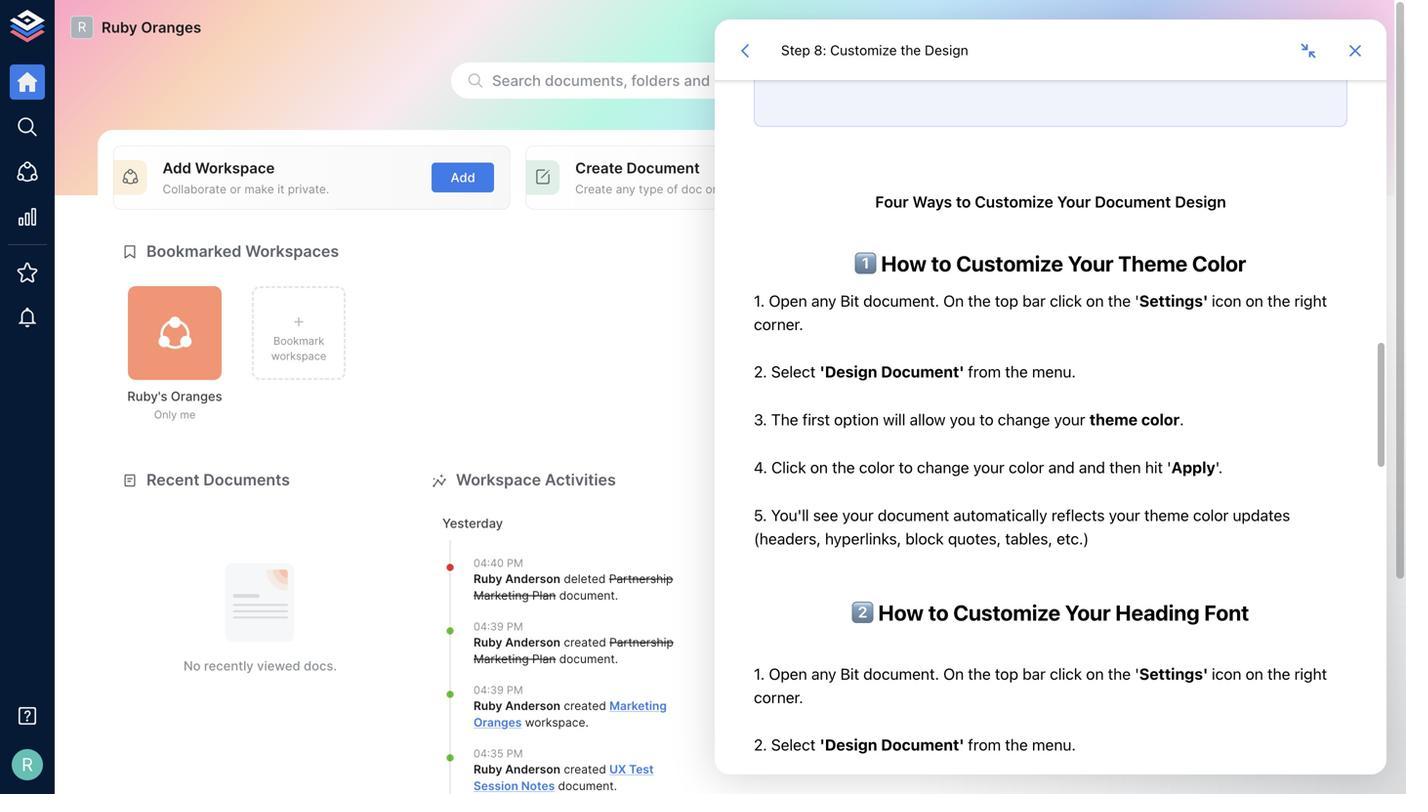 Task type: locate. For each thing, give the bounding box(es) containing it.
ruby anderson created for marketing
[[474, 699, 610, 713]]

ruby anderson created up notes
[[474, 763, 610, 777]]

type
[[639, 182, 664, 196]]

pm right the 04:35
[[507, 747, 523, 760]]

r button
[[6, 743, 49, 786]]

document for 04:40 pm
[[559, 588, 615, 603]]

2 vertical spatial marketing
[[610, 699, 667, 713]]

2 created from the top
[[564, 699, 606, 713]]

dialog
[[715, 20, 1387, 775]]

0 vertical spatial partnership
[[609, 572, 673, 586]]

bookmark
[[273, 335, 324, 347]]

04:39 pm up 04:35 pm
[[474, 684, 523, 697]]

create up any
[[576, 159, 623, 177]]

documents
[[203, 470, 290, 490]]

doc
[[682, 182, 702, 196]]

ruby
[[102, 19, 137, 36], [1340, 19, 1375, 36], [474, 572, 502, 586], [474, 636, 502, 650], [474, 699, 502, 713], [474, 763, 502, 777]]

workspace up 'make'
[[195, 159, 275, 177]]

partnership for deleted
[[609, 572, 673, 586]]

to
[[1139, 297, 1152, 314]]

created left ux
[[564, 763, 606, 777]]

oranges for ruby's oranges only me
[[171, 389, 222, 404]]

docs. down plan.
[[1265, 297, 1300, 314]]

1 vertical spatial and
[[1064, 182, 1085, 196]]

0 vertical spatial marketing
[[474, 588, 529, 603]]

0 horizontal spatial or
[[230, 182, 241, 196]]

0 vertical spatial created
[[564, 636, 606, 650]]

created
[[564, 636, 606, 650], [564, 699, 606, 713], [564, 763, 606, 777]]

partnership marketing plan down 04:40 pm
[[474, 572, 673, 603]]

1 vertical spatial ruby anderson created
[[474, 699, 610, 713]]

ruby anderson created up workspace . in the left of the page
[[474, 699, 610, 713]]

04:39 pm
[[474, 620, 523, 633], [474, 684, 523, 697]]

1 horizontal spatial r
[[78, 19, 86, 35]]

marketing for ruby anderson created
[[474, 652, 529, 666]]

1 vertical spatial created
[[564, 699, 606, 713]]

marketing up workspace . in the left of the page
[[474, 652, 529, 666]]

ux
[[610, 763, 626, 777]]

search
[[492, 72, 541, 89]]

document . for 04:39 pm
[[556, 652, 618, 666]]

2 partnership marketing plan from the top
[[474, 636, 674, 666]]

3 ruby anderson created from the top
[[474, 763, 610, 777]]

2 pm from the top
[[507, 620, 523, 633]]

created down deleted
[[564, 636, 606, 650]]

pm right 04:40
[[507, 557, 523, 570]]

anderson
[[505, 572, 561, 586], [505, 636, 561, 650], [505, 699, 561, 713], [505, 763, 561, 777]]

0 horizontal spatial no
[[184, 658, 201, 673]]

0 vertical spatial document
[[559, 588, 615, 603]]

1 vertical spatial workspace
[[456, 470, 541, 490]]

search documents, folders and workspaces...
[[492, 72, 811, 89]]

1 vertical spatial marketing
[[474, 652, 529, 666]]

no left recently
[[184, 658, 201, 673]]

2 04:39 pm from the top
[[474, 684, 523, 697]]

marketing
[[474, 588, 529, 603], [474, 652, 529, 666], [610, 699, 667, 713]]

inspired.
[[1110, 182, 1157, 196]]

document for 04:39 pm
[[559, 652, 615, 666]]

or
[[230, 182, 241, 196], [706, 182, 717, 196]]

!
[[1375, 19, 1379, 36]]

1 vertical spatial workspace
[[525, 715, 586, 730]]

collaborate
[[163, 182, 227, 196]]

recently favorited
[[766, 470, 907, 490]]

add inside "add workspace collaborate or make it private."
[[163, 159, 191, 177]]

or right doc
[[706, 182, 717, 196]]

0 horizontal spatial r
[[22, 754, 33, 775]]

0 vertical spatial partnership marketing plan
[[474, 572, 673, 603]]

1 04:39 pm from the top
[[474, 620, 523, 633]]

1 vertical spatial document
[[559, 652, 615, 666]]

2 vertical spatial document
[[558, 779, 614, 793]]

1 vertical spatial r
[[22, 754, 33, 775]]

oranges
[[141, 19, 201, 36], [171, 389, 222, 404], [474, 715, 522, 730]]

hi ruby !
[[1321, 19, 1379, 36]]

1 04:39 from the top
[[474, 620, 504, 633]]

2 vertical spatial document .
[[555, 779, 617, 793]]

0 horizontal spatial add
[[163, 159, 191, 177]]

folders
[[632, 72, 680, 89]]

04:39 for workspace
[[474, 684, 504, 697]]

yesterday
[[443, 516, 503, 531]]

document . up marketing oranges link
[[556, 652, 618, 666]]

2 plan from the top
[[532, 652, 556, 666]]

1 created from the top
[[564, 636, 606, 650]]

pm up workspace . in the left of the page
[[507, 684, 523, 697]]

document down ux
[[558, 779, 614, 793]]

1 vertical spatial help image
[[1042, 599, 1336, 676]]

workspace up ux test session notes
[[525, 715, 586, 730]]

ruby anderson deleted
[[474, 572, 609, 586]]

add inside add button
[[451, 170, 476, 185]]

plan for deleted
[[532, 588, 556, 603]]

r
[[78, 19, 86, 35], [22, 754, 33, 775]]

1 horizontal spatial upgrade
[[1161, 418, 1218, 434]]

and left get on the right top of page
[[1064, 182, 1085, 196]]

0 vertical spatial workspace
[[195, 159, 275, 177]]

notes
[[521, 779, 555, 793]]

create left faster
[[988, 182, 1026, 196]]

plan down the "ruby anderson deleted"
[[532, 588, 556, 603]]

2 vertical spatial created
[[564, 763, 606, 777]]

plan up marketing oranges link
[[532, 652, 556, 666]]

recently
[[204, 658, 254, 673]]

1 vertical spatial 04:39 pm
[[474, 684, 523, 697]]

partnership marketing plan for deleted
[[474, 572, 673, 603]]

1 vertical spatial oranges
[[171, 389, 222, 404]]

0 vertical spatial docs.
[[1265, 297, 1300, 314]]

only
[[154, 409, 177, 421]]

help image
[[1042, 500, 1336, 577], [1042, 599, 1336, 676], [1042, 698, 1336, 775]]

1 or from the left
[[230, 182, 241, 196]]

plan
[[532, 588, 556, 603], [532, 652, 556, 666]]

04:39 down 04:40
[[474, 620, 504, 633]]

add
[[163, 159, 191, 177], [451, 170, 476, 185]]

the
[[1170, 267, 1198, 288]]

viewed
[[257, 658, 300, 673]]

document down deleted
[[559, 588, 615, 603]]

marketing for ruby anderson deleted
[[474, 588, 529, 603]]

workspace inside "button"
[[271, 350, 327, 362]]

1 plan from the top
[[532, 588, 556, 603]]

1 vertical spatial document .
[[556, 652, 618, 666]]

workspaces
[[245, 242, 339, 261]]

anderson down the "ruby anderson deleted"
[[505, 636, 561, 650]]

1 vertical spatial 04:39
[[474, 684, 504, 697]]

document up marketing oranges link
[[559, 652, 615, 666]]

anderson down 04:40 pm
[[505, 572, 561, 586]]

marketing down 04:40 pm
[[474, 588, 529, 603]]

on
[[1144, 267, 1166, 288]]

pm
[[507, 557, 523, 570], [507, 620, 523, 633], [507, 684, 523, 697], [507, 747, 523, 760]]

0 horizontal spatial and
[[684, 72, 710, 89]]

0 horizontal spatial docs.
[[304, 658, 337, 673]]

1 horizontal spatial or
[[706, 182, 717, 196]]

2 vertical spatial ruby anderson created
[[474, 763, 610, 777]]

and inside button
[[684, 72, 710, 89]]

2 vertical spatial oranges
[[474, 715, 522, 730]]

and
[[684, 72, 710, 89], [1064, 182, 1085, 196]]

no for no favorites found.
[[822, 658, 839, 673]]

any
[[616, 182, 636, 196]]

bookmark workspace button
[[252, 286, 346, 380]]

04:39 pm for workspace .
[[474, 684, 523, 697]]

document . down deleted
[[556, 588, 618, 603]]

04:39 up the 04:35
[[474, 684, 504, 697]]

3 created from the top
[[564, 763, 606, 777]]

oranges inside ruby's oranges only me
[[171, 389, 222, 404]]

created up workspace . in the left of the page
[[564, 699, 606, 713]]

create document create any type of doc or wiki.
[[576, 159, 745, 196]]

ruby anderson created
[[474, 636, 610, 650], [474, 699, 610, 713], [474, 763, 610, 777]]

04:39
[[474, 620, 504, 633], [474, 684, 504, 697]]

partnership
[[609, 572, 673, 586], [610, 636, 674, 650]]

2 vertical spatial help image
[[1042, 698, 1336, 775]]

1 horizontal spatial docs.
[[1265, 297, 1300, 314]]

1 horizontal spatial add
[[451, 170, 476, 185]]

2 ruby anderson created from the top
[[474, 699, 610, 713]]

0 horizontal spatial upgrade
[[1079, 297, 1135, 314]]

make
[[245, 182, 274, 196]]

04:39 pm for document .
[[474, 620, 523, 633]]

ux test session notes link
[[474, 763, 654, 793]]

2 no from the left
[[822, 658, 839, 673]]

or left 'make'
[[230, 182, 241, 196]]

workspaces...
[[714, 72, 811, 89]]

0 vertical spatial 04:39 pm
[[474, 620, 523, 633]]

3 pm from the top
[[507, 684, 523, 697]]

2 help image from the top
[[1042, 599, 1336, 676]]

pm down the "ruby anderson deleted"
[[507, 620, 523, 633]]

ruby's oranges only me
[[127, 389, 222, 421]]

3 help image from the top
[[1042, 698, 1336, 775]]

1 vertical spatial plan
[[532, 652, 556, 666]]

workspace
[[195, 159, 275, 177], [456, 470, 541, 490]]

partnership marketing plan for created
[[474, 636, 674, 666]]

partnership marketing plan
[[474, 572, 673, 603], [474, 636, 674, 666]]

partnership for created
[[610, 636, 674, 650]]

0 vertical spatial oranges
[[141, 19, 201, 36]]

0 vertical spatial help image
[[1042, 500, 1336, 577]]

anderson up notes
[[505, 763, 561, 777]]

upgrade
[[1079, 297, 1135, 314], [1161, 418, 1218, 434]]

0 vertical spatial upgrade
[[1079, 297, 1135, 314]]

0 vertical spatial 04:39
[[474, 620, 504, 633]]

oranges for marketing oranges
[[474, 715, 522, 730]]

1 vertical spatial docs.
[[304, 658, 337, 673]]

ruby oranges
[[102, 19, 201, 36]]

1 vertical spatial upgrade
[[1161, 418, 1218, 434]]

1 pm from the top
[[507, 557, 523, 570]]

ruby anderson created down the "ruby anderson deleted"
[[474, 636, 610, 650]]

1 vertical spatial partnership marketing plan
[[474, 636, 674, 666]]

workspace up the yesterday
[[456, 470, 541, 490]]

create for document
[[576, 159, 623, 177]]

1 no from the left
[[184, 658, 201, 673]]

ruby's
[[127, 389, 168, 404]]

0 vertical spatial plan
[[532, 588, 556, 603]]

document . for 04:35 pm
[[555, 779, 617, 793]]

2 or from the left
[[706, 182, 717, 196]]

no
[[184, 658, 201, 673], [822, 658, 839, 673]]

marketing up test
[[610, 699, 667, 713]]

0 horizontal spatial workspace
[[271, 350, 327, 362]]

document .
[[556, 588, 618, 603], [556, 652, 618, 666], [555, 779, 617, 793]]

anderson up workspace . in the left of the page
[[505, 699, 561, 713]]

workspace down bookmark
[[271, 350, 327, 362]]

0 vertical spatial ruby anderson created
[[474, 636, 610, 650]]

get
[[1088, 182, 1107, 196]]

unlock
[[1156, 297, 1198, 314]]

marketing inside marketing oranges
[[610, 699, 667, 713]]

create left any
[[576, 182, 613, 196]]

.
[[615, 588, 618, 603], [615, 652, 618, 666], [586, 715, 589, 730], [614, 779, 617, 793]]

private.
[[288, 182, 329, 196]]

document . down ux
[[555, 779, 617, 793]]

2 04:39 from the top
[[474, 684, 504, 697]]

oranges inside marketing oranges
[[474, 715, 522, 730]]

docs. right viewed
[[304, 658, 337, 673]]

04:39 pm down 04:40 pm
[[474, 620, 523, 633]]

1 vertical spatial partnership
[[610, 636, 674, 650]]

0 vertical spatial workspace
[[271, 350, 327, 362]]

workspace inside "add workspace collaborate or make it private."
[[195, 159, 275, 177]]

and right folders
[[684, 72, 710, 89]]

partnership marketing plan up marketing oranges link
[[474, 636, 674, 666]]

document
[[559, 588, 615, 603], [559, 652, 615, 666], [558, 779, 614, 793]]

or inside "add workspace collaborate or make it private."
[[230, 182, 241, 196]]

1 horizontal spatial no
[[822, 658, 839, 673]]

docs.
[[1265, 297, 1300, 314], [304, 658, 337, 673]]

0 vertical spatial document .
[[556, 588, 618, 603]]

1 partnership marketing plan from the top
[[474, 572, 673, 603]]

add button
[[432, 163, 494, 193]]

search documents, folders and workspaces... button
[[451, 63, 998, 99]]

no left favorites
[[822, 658, 839, 673]]

0 vertical spatial and
[[684, 72, 710, 89]]

0 horizontal spatial workspace
[[195, 159, 275, 177]]



Task type: vqa. For each thing, say whether or not it's contained in the screenshot.
No associated with No recently viewed docs.
yes



Task type: describe. For each thing, give the bounding box(es) containing it.
faster
[[1029, 182, 1061, 196]]

favorites
[[842, 658, 895, 673]]

04:39 for document
[[474, 620, 504, 633]]

no for no recently viewed docs.
[[184, 658, 201, 673]]

it
[[278, 182, 285, 196]]

add for add workspace collaborate or make it private.
[[163, 159, 191, 177]]

add for add
[[451, 170, 476, 185]]

2 anderson from the top
[[505, 636, 561, 650]]

workspace activities
[[456, 470, 616, 490]]

of
[[667, 182, 678, 196]]

04:35 pm
[[474, 747, 523, 760]]

recently
[[766, 470, 832, 490]]

marketing oranges link
[[474, 699, 667, 730]]

1 horizontal spatial workspace
[[456, 470, 541, 490]]

ruby anderson created for ux
[[474, 763, 610, 777]]

unlimited
[[1202, 297, 1261, 314]]

recent
[[147, 470, 200, 490]]

activities
[[545, 470, 616, 490]]

bookmarked workspaces
[[147, 242, 339, 261]]

upgrade inside you are on the free plan. upgrade to unlock unlimited docs.
[[1079, 297, 1135, 314]]

plan.
[[1250, 267, 1302, 288]]

upgrade inside button
[[1161, 418, 1218, 434]]

bookmark workspace
[[271, 335, 327, 362]]

1 horizontal spatial workspace
[[525, 715, 586, 730]]

recent documents
[[147, 470, 290, 490]]

oranges for ruby oranges
[[141, 19, 201, 36]]

1 anderson from the top
[[505, 572, 561, 586]]

4 pm from the top
[[507, 747, 523, 760]]

marketing oranges
[[474, 699, 667, 730]]

created for marketing
[[564, 699, 606, 713]]

04:35
[[474, 747, 504, 760]]

document for 04:35 pm
[[558, 779, 614, 793]]

are
[[1113, 267, 1140, 288]]

3 anderson from the top
[[505, 699, 561, 713]]

docs. inside you are on the free plan. upgrade to unlock unlimited docs.
[[1265, 297, 1300, 314]]

test
[[629, 763, 654, 777]]

you
[[1076, 267, 1108, 288]]

documents,
[[545, 72, 628, 89]]

document
[[627, 159, 700, 177]]

1 ruby anderson created from the top
[[474, 636, 610, 650]]

session
[[474, 779, 519, 793]]

create faster and get inspired.
[[988, 182, 1157, 196]]

ux test session notes
[[474, 763, 654, 793]]

workspace .
[[522, 715, 589, 730]]

created for ux
[[564, 763, 606, 777]]

1 help image from the top
[[1042, 500, 1336, 577]]

0 vertical spatial r
[[78, 19, 86, 35]]

4 anderson from the top
[[505, 763, 561, 777]]

free
[[1202, 267, 1245, 288]]

create for faster
[[988, 182, 1026, 196]]

bookmarked
[[147, 242, 242, 261]]

upgrade button
[[1145, 409, 1233, 444]]

hi
[[1321, 19, 1336, 36]]

found.
[[899, 658, 937, 673]]

add workspace collaborate or make it private.
[[163, 159, 329, 196]]

favorited
[[836, 470, 907, 490]]

no recently viewed docs.
[[184, 658, 337, 673]]

you are on the free plan. upgrade to unlock unlimited docs.
[[1076, 267, 1302, 314]]

document . for 04:40 pm
[[556, 588, 618, 603]]

r inside "button"
[[22, 754, 33, 775]]

or inside create document create any type of doc or wiki.
[[706, 182, 717, 196]]

no favorites found.
[[822, 658, 937, 673]]

1 horizontal spatial and
[[1064, 182, 1085, 196]]

deleted
[[564, 572, 606, 586]]

wiki.
[[720, 182, 745, 196]]

04:40
[[474, 557, 504, 570]]

04:40 pm
[[474, 557, 523, 570]]

me
[[180, 409, 196, 421]]

plan for created
[[532, 652, 556, 666]]



